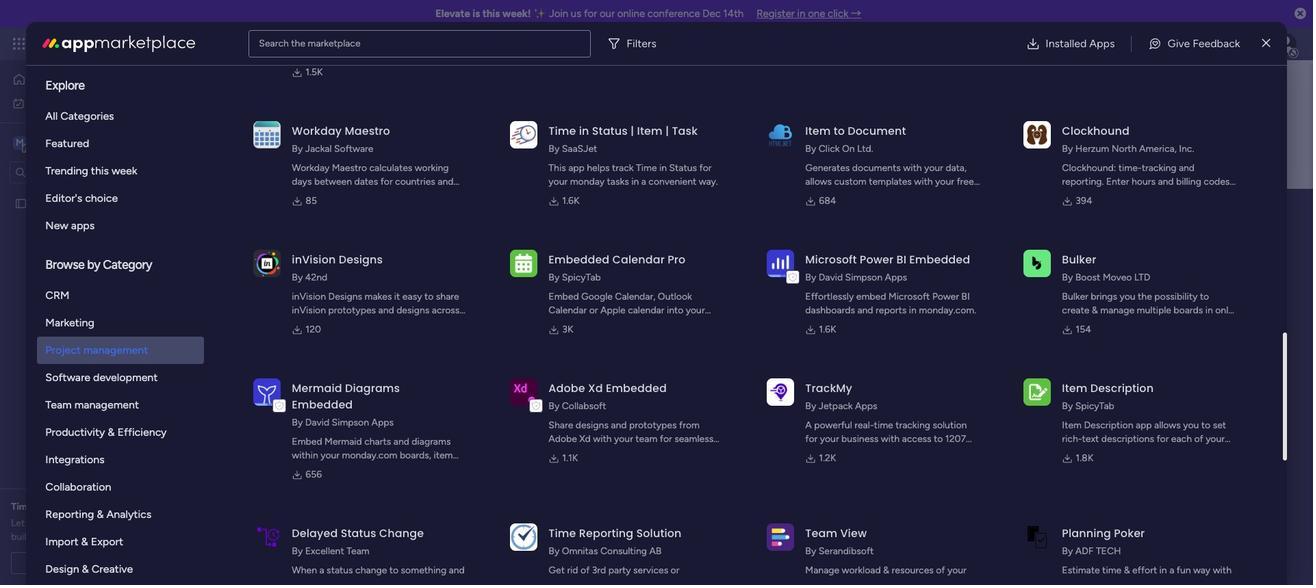 Task type: locate. For each thing, give the bounding box(es) containing it.
by up the effortlessly
[[806, 272, 816, 284]]

team inside team view by serandibsoft
[[806, 526, 838, 542]]

poker
[[1114, 526, 1145, 542]]

1 horizontal spatial from
[[1062, 190, 1083, 201]]

0 horizontal spatial tracking
[[896, 420, 931, 431]]

with up collaboration!
[[593, 433, 612, 445]]

1 vertical spatial calendar
[[549, 305, 587, 316]]

1 horizontal spatial time
[[874, 420, 893, 431]]

by left click at the top of page
[[806, 143, 816, 155]]

your inside "a powerful real-time tracking solution for your business with access to 1207 couriers globally"
[[820, 433, 839, 445]]

your down adobe xd embedded by collabsoft
[[614, 433, 633, 445]]

0 horizontal spatial boards
[[296, 276, 329, 289]]

integrations,
[[549, 579, 602, 585]]

status up convenient at the top
[[669, 162, 697, 174]]

embed google calendar, outlook calendar or apple calendar into your items, boards and widgets
[[549, 291, 705, 330]]

your
[[924, 162, 944, 174], [549, 176, 568, 188], [935, 176, 955, 188], [686, 305, 705, 316], [292, 318, 311, 330], [614, 433, 633, 445], [820, 433, 839, 445], [1206, 433, 1225, 445], [321, 450, 340, 462], [948, 565, 967, 577]]

and up boards,
[[394, 436, 409, 448]]

0 vertical spatial description
[[1091, 381, 1154, 396]]

your inside invision designs makes it easy to share invision prototypes and designs across your organization.
[[292, 318, 311, 330]]

business
[[842, 433, 879, 445]]

1 horizontal spatial 1.6k
[[819, 324, 836, 336]]

of right rid
[[581, 565, 590, 577]]

1 horizontal spatial or
[[671, 565, 680, 577]]

trackmy
[[806, 381, 853, 396]]

0 horizontal spatial |
[[631, 123, 634, 139]]

0 horizontal spatial embed
[[292, 436, 322, 448]]

create
[[1062, 305, 1090, 316]]

select product image
[[12, 37, 26, 51]]

embed
[[856, 291, 886, 303]]

0 horizontal spatial power
[[860, 252, 894, 268]]

bulker inside bulker by boost moveo ltd
[[1062, 252, 1097, 268]]

status inside the time in status | item | task by saasjet
[[592, 123, 628, 139]]

public board image
[[14, 197, 27, 210]]

apps up charts
[[371, 417, 394, 429]]

1 horizontal spatial tracking
[[1142, 162, 1177, 174]]

for inside the time for an expert review let our experts review what you've built so far. free of charge
[[35, 501, 48, 513]]

0 vertical spatial reporting
[[45, 508, 94, 521]]

register in one click →
[[757, 8, 862, 20]]

2 horizontal spatial you
[[1183, 420, 1199, 431]]

2 vertical spatial team
[[347, 546, 370, 557]]

xd
[[588, 381, 603, 396], [580, 433, 591, 445]]

organization.
[[313, 318, 369, 330]]

join
[[549, 8, 568, 20]]

and up mobile.
[[1158, 176, 1174, 188]]

0 horizontal spatial or
[[589, 305, 598, 316]]

import
[[45, 536, 78, 549]]

time reporting solution by omnitas consulting ab
[[549, 526, 682, 557]]

1 vertical spatial this
[[91, 164, 109, 177]]

app inside item description app allows you to set rich-text descriptions for each of your project items
[[1136, 420, 1152, 431]]

bi up monday.com. in the bottom right of the page
[[962, 291, 970, 303]]

workspace
[[58, 136, 112, 149], [475, 309, 521, 321]]

in inside estimate time & effort in a fun way with planning poker, also called scrum poke
[[1160, 565, 1167, 577]]

for inside workday maestro calculates working days between dates for countries and locales around the world.
[[380, 176, 393, 188]]

boards down possibility
[[1174, 305, 1203, 316]]

to up "expires"
[[389, 565, 399, 577]]

0 horizontal spatial prototypes
[[328, 305, 376, 316]]

view
[[1107, 190, 1127, 201]]

only
[[1216, 305, 1234, 316]]

embedded up share designs and prototypes from adobe xd with your team for seamless collaboration!
[[606, 381, 667, 396]]

time-
[[1119, 162, 1142, 174]]

manage inside bulker brings you the possibility to create & manage multiple boards in only a few clicks!
[[1101, 305, 1135, 316]]

and inside when a status change to something and a configurable timer expires chang
[[449, 565, 465, 577]]

2 horizontal spatial this
[[483, 8, 500, 20]]

manage
[[1101, 305, 1135, 316], [605, 579, 639, 585]]

1.6k down this
[[562, 195, 580, 207]]

1 vertical spatial workspace
[[475, 309, 521, 321]]

0 vertical spatial calendar
[[613, 252, 665, 268]]

our left online
[[600, 8, 615, 20]]

marketing
[[45, 316, 94, 329]]

status up the saasjet
[[592, 123, 628, 139]]

and right something
[[449, 565, 465, 577]]

in left only
[[1206, 305, 1213, 316]]

0 vertical spatial item
[[1085, 190, 1104, 201]]

0 vertical spatial maestro
[[345, 123, 390, 139]]

and down custom
[[836, 190, 852, 201]]

1 planning from the top
[[1062, 526, 1111, 542]]

0 vertical spatial planning
[[1062, 526, 1111, 542]]

0 vertical spatial this
[[483, 8, 500, 20]]

1 vertical spatial microsoft
[[889, 291, 930, 303]]

all
[[45, 110, 58, 123]]

calendar inside embed google calendar, outlook calendar or apple calendar into your items, boards and widgets
[[549, 305, 587, 316]]

1 vertical spatial bulker
[[1062, 291, 1089, 303]]

from up the seamless
[[679, 420, 700, 431]]

description inside 'item description by spicytab'
[[1091, 381, 1154, 396]]

app logo image
[[254, 121, 281, 148], [510, 121, 538, 148], [767, 121, 795, 148], [1024, 121, 1051, 148], [254, 250, 281, 277], [510, 250, 538, 277], [767, 250, 795, 277], [1024, 250, 1051, 277], [254, 379, 281, 406], [510, 379, 538, 406], [767, 379, 795, 406], [1024, 379, 1051, 406], [254, 524, 281, 551], [510, 524, 538, 551], [767, 524, 795, 551], [1024, 524, 1051, 551]]

tracking inside "a powerful real-time tracking solution for your business with access to 1207 couriers globally"
[[896, 420, 931, 431]]

by up a
[[806, 401, 816, 412]]

0 horizontal spatial simpson
[[332, 417, 369, 429]]

maestro for workday maestro calculates working days between dates for countries and locales around the world.
[[332, 162, 367, 174]]

2 adobe from the top
[[549, 433, 577, 445]]

jackal
[[305, 143, 332, 155]]

around
[[324, 190, 354, 201]]

multiple
[[1137, 305, 1172, 316]]

home button
[[8, 68, 147, 90]]

expert
[[63, 501, 92, 513]]

invision inside invision designs by 42nd
[[292, 252, 336, 268]]

0 vertical spatial adobe
[[549, 381, 585, 396]]

0 horizontal spatial workspace
[[58, 136, 112, 149]]

1 vertical spatial our
[[27, 518, 41, 529]]

& inside embed mermaid charts and diagrams within your monday.com boards, item views, dashboards & workdocs.
[[373, 464, 379, 475]]

david inside microsoft power bi embedded by david simpson apps
[[819, 272, 843, 284]]

1 vertical spatial the
[[356, 190, 370, 201]]

mobile.
[[1140, 190, 1171, 201]]

0 horizontal spatial work
[[46, 97, 66, 109]]

item description app allows you to set rich-text descriptions for each of your project items
[[1062, 420, 1227, 459]]

656
[[306, 469, 322, 481]]

time inside the time for an expert review let our experts review what you've built so far. free of charge
[[11, 501, 33, 513]]

0 vertical spatial 1.6k
[[562, 195, 580, 207]]

1 adobe from the top
[[549, 381, 585, 396]]

power inside microsoft power bi embedded by david simpson apps
[[860, 252, 894, 268]]

maestro for workday maestro by jackal software
[[345, 123, 390, 139]]

& right design
[[82, 563, 89, 576]]

of right free
[[82, 531, 91, 543]]

apps right notifications image
[[1090, 37, 1115, 50]]

dashboards down monday.com
[[321, 464, 371, 475]]

adobe up collabsoft
[[549, 381, 585, 396]]

you down makes
[[360, 309, 376, 321]]

collaboration
[[45, 481, 111, 494]]

1 | from the left
[[631, 123, 634, 139]]

3k
[[562, 324, 574, 336]]

0 horizontal spatial manage
[[605, 579, 639, 585]]

for inside item description app allows you to set rich-text descriptions for each of your project items
[[1157, 433, 1169, 445]]

bulker for bulker brings you the possibility to create & manage multiple boards in only a few clicks!
[[1062, 291, 1089, 303]]

spicytab up text at bottom
[[1076, 401, 1115, 412]]

1 horizontal spatial team
[[806, 579, 827, 585]]

option
[[0, 191, 175, 194]]

manage workload & resources of your team with capacity limits, workloa
[[806, 565, 967, 585]]

0 horizontal spatial team
[[45, 399, 72, 412]]

1 vertical spatial designs
[[576, 420, 609, 431]]

invision for invision designs makes it easy to share invision prototypes and designs across your organization.
[[292, 291, 326, 303]]

time up the saasjet
[[549, 123, 576, 139]]

description up text at bottom
[[1084, 420, 1134, 431]]

work for monday
[[111, 36, 135, 51]]

adobe inside share designs and prototypes from adobe xd with your team for seamless collaboration!
[[549, 433, 577, 445]]

adobe inside adobe xd embedded by collabsoft
[[549, 381, 585, 396]]

1 vertical spatial simpson
[[332, 417, 369, 429]]

invision up 120
[[292, 305, 326, 316]]

workspace right across
[[475, 309, 521, 321]]

0 horizontal spatial spicytab
[[562, 272, 601, 284]]

main
[[32, 136, 56, 149]]

0 vertical spatial app
[[568, 162, 585, 174]]

2 vertical spatial management
[[74, 399, 139, 412]]

something
[[401, 565, 447, 577]]

1 vertical spatial planning
[[1062, 579, 1099, 585]]

designs down easy at left
[[397, 305, 430, 316]]

1 horizontal spatial prototypes
[[629, 420, 677, 431]]

designs down members
[[328, 291, 362, 303]]

help image
[[1227, 37, 1241, 51]]

1 horizontal spatial manage
[[1101, 305, 1135, 316]]

click
[[828, 8, 849, 20]]

software development
[[45, 371, 158, 384]]

world.
[[373, 190, 399, 201]]

tracking down america, on the right top of page
[[1142, 162, 1177, 174]]

2 invision from the top
[[292, 291, 326, 303]]

embedded up monday.com. in the bottom right of the page
[[910, 252, 971, 268]]

1 horizontal spatial item
[[1085, 190, 1104, 201]]

to up on
[[834, 123, 845, 139]]

bulker inside bulker brings you the possibility to create & manage multiple boards in only a few clicks!
[[1062, 291, 1089, 303]]

app
[[568, 162, 585, 174], [1136, 420, 1152, 431]]

0 horizontal spatial 1.6k
[[562, 195, 580, 207]]

0 vertical spatial designs
[[339, 252, 383, 268]]

real-
[[855, 420, 874, 431]]

embedded inside embedded calendar pro by spicytab
[[549, 252, 610, 268]]

adobe
[[549, 381, 585, 396], [549, 433, 577, 445]]

this left "week"
[[91, 164, 109, 177]]

generates
[[806, 162, 850, 174]]

inbox image
[[1103, 37, 1117, 51]]

by left jackal
[[292, 143, 303, 155]]

boards
[[296, 276, 329, 289], [1174, 305, 1203, 316]]

1.6k for microsoft
[[819, 324, 836, 336]]

give feedback button
[[1138, 30, 1251, 57]]

to down permissions
[[425, 291, 434, 303]]

by up get
[[549, 546, 560, 557]]

embedded inside mermaid diagrams embedded by david simpson apps
[[292, 397, 353, 413]]

to right possibility
[[1200, 291, 1209, 303]]

far.
[[45, 531, 58, 543]]

in up the saasjet
[[579, 123, 589, 139]]

allows inside item description app allows you to set rich-text descriptions for each of your project items
[[1155, 420, 1181, 431]]

by up "manage"
[[806, 546, 816, 557]]

1 vertical spatial team
[[806, 526, 838, 542]]

status up excellent
[[341, 526, 376, 542]]

embed inside embed google calendar, outlook calendar or apple calendar into your items, boards and widgets
[[549, 291, 579, 303]]

reporting inside time reporting solution by omnitas consulting ab
[[579, 526, 634, 542]]

2 horizontal spatial or
[[1129, 190, 1138, 201]]

0 vertical spatial allows
[[806, 176, 832, 188]]

app logo image for trackmy
[[767, 379, 795, 406]]

and inside share designs and prototypes from adobe xd with your team for seamless collaboration!
[[611, 420, 627, 431]]

time inside the time in status | item | task by saasjet
[[549, 123, 576, 139]]

by left herzum at the right of the page
[[1062, 143, 1073, 155]]

planning down estimate
[[1062, 579, 1099, 585]]

of inside the time for an expert review let our experts review what you've built so far. free of charge
[[82, 531, 91, 543]]

boards inside bulker brings you the possibility to create & manage multiple boards in only a few clicks!
[[1174, 305, 1203, 316]]

by up the rich-
[[1062, 401, 1073, 412]]

item inside the time in status | item | task by saasjet
[[637, 123, 663, 139]]

2 planning from the top
[[1062, 579, 1099, 585]]

microsoft up the effortlessly
[[806, 252, 857, 268]]

0 vertical spatial david
[[819, 272, 843, 284]]

project
[[1062, 447, 1093, 459]]

app logo image for clockhound
[[1024, 121, 1051, 148]]

or down google
[[589, 305, 598, 316]]

team up change
[[347, 546, 370, 557]]

software up dates
[[334, 143, 374, 155]]

1 vertical spatial bi
[[962, 291, 970, 303]]

let
[[11, 518, 25, 529]]

across
[[432, 305, 460, 316]]

invision
[[292, 252, 336, 268], [292, 291, 326, 303], [292, 305, 326, 316]]

dapulse x slim image
[[1262, 35, 1271, 52]]

manage for bulker
[[1101, 305, 1135, 316]]

team
[[636, 433, 658, 445], [806, 579, 827, 585]]

2 bulker from the top
[[1062, 291, 1089, 303]]

& up capacity
[[883, 565, 890, 577]]

filters
[[627, 37, 657, 50]]

between
[[314, 176, 352, 188]]

countries
[[395, 176, 435, 188]]

apps inside installed apps button
[[1090, 37, 1115, 50]]

you've
[[132, 518, 160, 529]]

designs for invision designs by 42nd
[[339, 252, 383, 268]]

0 vertical spatial or
[[1129, 190, 1138, 201]]

2 vertical spatial the
[[1138, 291, 1152, 303]]

0 vertical spatial invision
[[292, 252, 336, 268]]

bi up effortlessly embed microsoft power bi dashboards and reports in monday.com.
[[897, 252, 907, 268]]

explore
[[45, 78, 85, 93]]

diagrams
[[412, 436, 451, 448]]

workdocs.
[[381, 464, 425, 475]]

prototypes
[[328, 305, 376, 316], [629, 420, 677, 431]]

adf
[[1076, 546, 1094, 557]]

also
[[1130, 579, 1147, 585]]

1 vertical spatial team
[[806, 579, 827, 585]]

1 horizontal spatial team
[[347, 546, 370, 557]]

1 vertical spatial prototypes
[[629, 420, 677, 431]]

embedded up google
[[549, 252, 610, 268]]

views,
[[292, 464, 318, 475]]

workday inside workday maestro calculates working days between dates for countries and locales around the world.
[[292, 162, 330, 174]]

| up track
[[631, 123, 634, 139]]

prototypes up the organization.
[[328, 305, 376, 316]]

designs inside invision designs by 42nd
[[339, 252, 383, 268]]

1 bulker from the top
[[1062, 252, 1097, 268]]

maestro up 'calculates'
[[345, 123, 390, 139]]

0 vertical spatial you
[[1120, 291, 1136, 303]]

for left 'an'
[[35, 501, 48, 513]]

maestro up between
[[332, 162, 367, 174]]

free
[[957, 176, 974, 188]]

2 horizontal spatial time
[[1103, 565, 1122, 577]]

1 horizontal spatial the
[[356, 190, 370, 201]]

software inside the workday maestro by jackal software
[[334, 143, 374, 155]]

simpson inside mermaid diagrams embedded by david simpson apps
[[332, 417, 369, 429]]

invite members image
[[1133, 37, 1147, 51]]

a inside bulker brings you the possibility to create & manage multiple boards in only a few clicks!
[[1062, 318, 1067, 330]]

maestro inside the workday maestro by jackal software
[[345, 123, 390, 139]]

power inside effortlessly embed microsoft power bi dashboards and reports in monday.com.
[[933, 291, 959, 303]]

None field
[[338, 195, 1258, 224]]

1 horizontal spatial reporting
[[579, 526, 634, 542]]

0 vertical spatial embed
[[549, 291, 579, 303]]

power up monday.com. in the bottom right of the page
[[933, 291, 959, 303]]

1 vertical spatial manage
[[605, 579, 639, 585]]

mermaid diagrams embedded by david simpson apps
[[292, 381, 400, 429]]

or inside get rid of 3rd party services or integrations, manage time reportin
[[671, 565, 680, 577]]

0 horizontal spatial time
[[641, 579, 660, 585]]

with inside manage workload & resources of your team with capacity limits, workloa
[[830, 579, 849, 585]]

in up convenient at the top
[[659, 162, 667, 174]]

1 invision from the top
[[292, 252, 336, 268]]

editor's choice
[[45, 192, 118, 205]]

0 vertical spatial mermaid
[[292, 381, 342, 396]]

notifications image
[[1073, 37, 1087, 51]]

installed
[[1046, 37, 1087, 50]]

manage for time reporting solution
[[605, 579, 639, 585]]

team up productivity
[[45, 399, 72, 412]]

to left 1207 on the right bottom of page
[[934, 433, 943, 445]]

or inside embed google calendar, outlook calendar or apple calendar into your items, boards and widgets
[[589, 305, 598, 316]]

workday up days
[[292, 162, 330, 174]]

1 horizontal spatial software
[[334, 143, 374, 155]]

1.5k
[[306, 66, 323, 78]]

1 vertical spatial tracking
[[896, 420, 931, 431]]

of right the each
[[1195, 433, 1204, 445]]

0 vertical spatial tracking
[[1142, 162, 1177, 174]]

your right within
[[321, 450, 340, 462]]

workday for workday maestro by jackal software
[[292, 123, 342, 139]]

2 horizontal spatial status
[[669, 162, 697, 174]]

1 horizontal spatial this
[[457, 309, 472, 321]]

embedded down diagrams in the bottom of the page
[[292, 397, 353, 413]]

david up within
[[305, 417, 329, 429]]

designs down collabsoft
[[576, 420, 609, 431]]

for left the each
[[1157, 433, 1169, 445]]

item inside 'item description by spicytab'
[[1062, 381, 1088, 396]]

templates
[[869, 176, 912, 188]]

a powerful real-time tracking solution for your business with access to 1207 couriers globally
[[806, 420, 967, 459]]

designs inside invision designs makes it easy to share invision prototypes and designs across your organization.
[[328, 291, 362, 303]]

by
[[87, 257, 100, 273]]

with down help at the bottom right
[[1213, 565, 1232, 577]]

embed up within
[[292, 436, 322, 448]]

management
[[138, 36, 213, 51], [83, 344, 148, 357], [74, 399, 139, 412]]

1 workday from the top
[[292, 123, 342, 139]]

from inside share designs and prototypes from adobe xd with your team for seamless collaboration!
[[679, 420, 700, 431]]

app logo image for bulker
[[1024, 250, 1051, 277]]

and down makes
[[378, 305, 394, 316]]

| left task on the right of page
[[666, 123, 669, 139]]

app logo image for time in status | item | task
[[510, 121, 538, 148]]

0 horizontal spatial calendar
[[549, 305, 587, 316]]

to inside item description app allows you to set rich-text descriptions for each of your project items
[[1202, 420, 1211, 431]]

task
[[672, 123, 698, 139]]

allows inside generates documents with your data, allows custom templates with your free design and images.
[[806, 176, 832, 188]]

apps inside mermaid diagrams embedded by david simpson apps
[[371, 417, 394, 429]]

a
[[641, 176, 646, 188], [1062, 318, 1067, 330], [87, 557, 92, 569], [319, 565, 324, 577], [1170, 565, 1175, 577], [292, 579, 297, 585]]

1 horizontal spatial you
[[1120, 291, 1136, 303]]

time inside this app helps track time in status for your monday tasks in a convenient way.
[[636, 162, 657, 174]]

planning poker by adf tech
[[1062, 526, 1145, 557]]

1 vertical spatial item
[[434, 450, 453, 462]]

1 vertical spatial david
[[305, 417, 329, 429]]

1 horizontal spatial david
[[819, 272, 843, 284]]

✨
[[534, 8, 547, 20]]

prototypes inside share designs and prototypes from adobe xd with your team for seamless collaboration!
[[629, 420, 677, 431]]

designs
[[397, 305, 430, 316], [576, 420, 609, 431]]

1 horizontal spatial |
[[666, 123, 669, 139]]

team inside manage workload & resources of your team with capacity limits, workloa
[[806, 579, 827, 585]]

america,
[[1139, 143, 1177, 155]]

spicytab inside 'item description by spicytab'
[[1076, 401, 1115, 412]]

embed for mermaid diagrams embedded
[[292, 436, 322, 448]]

for up way.
[[700, 162, 712, 174]]

for up world.
[[380, 176, 393, 188]]

1 vertical spatial or
[[589, 305, 598, 316]]

1 vertical spatial designs
[[328, 291, 362, 303]]

your down 'set'
[[1206, 433, 1225, 445]]

category
[[103, 257, 152, 273]]

xd up collaboration!
[[580, 433, 591, 445]]

management for project management
[[83, 344, 148, 357]]

planning inside "planning poker by adf tech"
[[1062, 526, 1111, 542]]

effortlessly embed microsoft power bi dashboards and reports in monday.com.
[[806, 291, 977, 316]]

2 horizontal spatial team
[[806, 526, 838, 542]]

1 vertical spatial maestro
[[332, 162, 367, 174]]

productivity
[[45, 426, 105, 439]]

and down working
[[438, 176, 454, 188]]

productivity & efficiency
[[45, 426, 167, 439]]

invision up 42nd
[[292, 252, 336, 268]]

team inside "delayed status change by excellent team"
[[347, 546, 370, 557]]

a right tasks
[[641, 176, 646, 188]]

filters button
[[602, 30, 668, 57]]

ltd
[[1135, 272, 1151, 284]]

or right view
[[1129, 190, 1138, 201]]

0 vertical spatial the
[[291, 37, 305, 49]]

1 vertical spatial time
[[1103, 565, 1122, 577]]

project
[[45, 344, 81, 357]]

manage inside get rid of 3rd party services or integrations, manage time reportin
[[605, 579, 639, 585]]

0 horizontal spatial you
[[360, 309, 376, 321]]

2 workday from the top
[[292, 162, 330, 174]]

app up descriptions
[[1136, 420, 1152, 431]]

a inside estimate time & effort in a fun way with planning poker, also called scrum poke
[[1170, 565, 1175, 577]]

reporting up free
[[45, 508, 94, 521]]

0 vertical spatial status
[[592, 123, 628, 139]]

a left few
[[1062, 318, 1067, 330]]

your inside item description app allows you to set rich-text descriptions for each of your project items
[[1206, 433, 1225, 445]]

& inside estimate time & effort in a fun way with planning poker, also called scrum poke
[[1124, 565, 1130, 577]]

designs up members
[[339, 252, 383, 268]]

your down powerful
[[820, 433, 839, 445]]

time for review
[[11, 501, 33, 513]]

embedded calendar pro by spicytab
[[549, 252, 686, 284]]

by inside microsoft power bi embedded by david simpson apps
[[806, 272, 816, 284]]

simpson
[[845, 272, 883, 284], [332, 417, 369, 429]]

you inside item description app allows you to set rich-text descriptions for each of your project items
[[1183, 420, 1199, 431]]

1 vertical spatial description
[[1084, 420, 1134, 431]]

of inside manage workload & resources of your team with capacity limits, workloa
[[936, 565, 945, 577]]

1 horizontal spatial designs
[[576, 420, 609, 431]]

work inside button
[[46, 97, 66, 109]]

and down adobe xd embedded by collabsoft
[[611, 420, 627, 431]]

1 horizontal spatial spicytab
[[1076, 401, 1115, 412]]

the inside bulker brings you the possibility to create & manage multiple boards in only a few clicks!
[[1138, 291, 1152, 303]]

0 vertical spatial team
[[45, 399, 72, 412]]

prototypes up the seamless
[[629, 420, 677, 431]]

power up embed at the right of the page
[[860, 252, 894, 268]]

calendar,
[[615, 291, 656, 303]]

1 horizontal spatial allows
[[1155, 420, 1181, 431]]

charge
[[93, 531, 123, 543]]

work up home button
[[111, 36, 135, 51]]

1 horizontal spatial power
[[933, 291, 959, 303]]

1 vertical spatial xd
[[580, 433, 591, 445]]

tracking inside 'clockhound: time-tracking and reporting. enter hours and billing codes from item view or mobile.'
[[1142, 162, 1177, 174]]

by inside mermaid diagrams embedded by david simpson apps
[[292, 417, 303, 429]]

app logo image for team view
[[767, 524, 795, 551]]

1 horizontal spatial bi
[[962, 291, 970, 303]]

team for view
[[806, 526, 838, 542]]

allows up the each
[[1155, 420, 1181, 431]]



Task type: vqa. For each thing, say whether or not it's contained in the screenshot.
bottom 'by'
no



Task type: describe. For each thing, give the bounding box(es) containing it.
invision for invision designs by 42nd
[[292, 252, 336, 268]]

monday inside this app helps track time in status for your monday tasks in a convenient way.
[[570, 176, 605, 188]]

app inside this app helps track time in status for your monday tasks in a convenient way.
[[568, 162, 585, 174]]

search everything image
[[1197, 37, 1211, 51]]

give feedback link
[[1138, 30, 1251, 57]]

embedded inside microsoft power bi embedded by david simpson apps
[[910, 252, 971, 268]]

ab
[[649, 546, 662, 557]]

app logo image for time reporting solution
[[510, 524, 538, 551]]

and inside workday maestro calculates working days between dates for countries and locales around the world.
[[438, 176, 454, 188]]

clockhound: time-tracking and reporting. enter hours and billing codes from item view or mobile.
[[1062, 162, 1230, 201]]

in inside the time in status | item | task by saasjet
[[579, 123, 589, 139]]

powerful
[[814, 420, 852, 431]]

2 vertical spatial this
[[457, 309, 472, 321]]

0 vertical spatial review
[[94, 501, 124, 513]]

by inside invision designs by 42nd
[[292, 272, 303, 284]]

embedded inside adobe xd embedded by collabsoft
[[606, 381, 667, 396]]

by inside time reporting solution by omnitas consulting ab
[[549, 546, 560, 557]]

from inside 'clockhound: time-tracking and reporting. enter hours and billing codes from item view or mobile.'
[[1062, 190, 1083, 201]]

by inside the workday maestro by jackal software
[[292, 143, 303, 155]]

& right free
[[81, 536, 88, 549]]

trending this week
[[45, 164, 137, 177]]

app logo image for embedded calendar pro
[[510, 250, 538, 277]]

description for item description app allows you to set rich-text descriptions for each of your project items
[[1084, 420, 1134, 431]]

app logo image for delayed status change
[[254, 524, 281, 551]]

feedback
[[1193, 37, 1241, 50]]

team for management
[[45, 399, 72, 412]]

plans
[[258, 38, 281, 49]]

by inside 'item description by spicytab'
[[1062, 401, 1073, 412]]

test list box
[[0, 189, 175, 400]]

locales
[[292, 190, 322, 201]]

item inside 'clockhound: time-tracking and reporting. enter hours and billing codes from item view or mobile.'
[[1085, 190, 1104, 201]]

workspace selection element
[[13, 135, 114, 152]]

permissions
[[408, 276, 466, 289]]

a inside this app helps track time in status for your monday tasks in a convenient way.
[[641, 176, 646, 188]]

into
[[667, 305, 684, 316]]

effort
[[1133, 565, 1157, 577]]

and inside embed mermaid charts and diagrams within your monday.com boards, item views, dashboards & workdocs.
[[394, 436, 409, 448]]

scrum
[[1177, 579, 1204, 585]]

manage
[[806, 565, 840, 577]]

you inside bulker brings you the possibility to create & manage multiple boards in only a few clicks!
[[1120, 291, 1136, 303]]

by inside embedded calendar pro by spicytab
[[549, 272, 560, 284]]

team view by serandibsoft
[[806, 526, 874, 557]]

on
[[842, 143, 855, 155]]

1.2k
[[819, 453, 836, 464]]

status inside "delayed status change by excellent team"
[[341, 526, 376, 542]]

team inside share designs and prototypes from adobe xd with your team for seamless collaboration!
[[636, 433, 658, 445]]

clockhound
[[1062, 123, 1130, 139]]

solution
[[933, 420, 967, 431]]

search the marketplace
[[259, 37, 361, 49]]

0 horizontal spatial this
[[91, 164, 109, 177]]

work for my
[[46, 97, 66, 109]]

by inside item to document by click on ltd.
[[806, 143, 816, 155]]

working
[[415, 162, 449, 174]]

in right tasks
[[632, 176, 639, 188]]

ltd.
[[857, 143, 874, 155]]

get rid of 3rd party services or integrations, manage time reportin
[[549, 565, 703, 585]]

microsoft inside microsoft power bi embedded by david simpson apps
[[806, 252, 857, 268]]

billing
[[1176, 176, 1202, 188]]

for inside share designs and prototypes from adobe xd with your team for seamless collaboration!
[[660, 433, 672, 445]]

delayed status change by excellent team
[[292, 526, 424, 557]]

item for app
[[1062, 420, 1082, 431]]

experts
[[44, 518, 76, 529]]

embed for embedded calendar pro
[[549, 291, 579, 303]]

time for omnitas
[[549, 526, 576, 542]]

by inside "delayed status change by excellent team"
[[292, 546, 303, 557]]

or inside 'clockhound: time-tracking and reporting. enter hours and billing codes from item view or mobile.'
[[1129, 190, 1138, 201]]

clockhound by herzum north america, inc.
[[1062, 123, 1194, 155]]

help button
[[1197, 546, 1245, 569]]

app logo image for workday maestro
[[254, 121, 281, 148]]

is
[[473, 8, 480, 20]]

dashboards up 120
[[308, 309, 358, 321]]

with up templates
[[903, 162, 922, 174]]

efficiency
[[118, 426, 167, 439]]

apps marketplace image
[[43, 35, 195, 52]]

your inside embed google calendar, outlook calendar or apple calendar into your items, boards and widgets
[[686, 305, 705, 316]]

0 horizontal spatial the
[[291, 37, 305, 49]]

configurable
[[299, 579, 353, 585]]

easy
[[403, 291, 422, 303]]

your down data,
[[935, 176, 955, 188]]

bi inside microsoft power bi embedded by david simpson apps
[[897, 252, 907, 268]]

& left efficiency
[[108, 426, 115, 439]]

0 vertical spatial workspace
[[58, 136, 112, 149]]

bulker for bulker by boost moveo ltd
[[1062, 252, 1097, 268]]

it
[[394, 291, 400, 303]]

time inside estimate time & effort in a fun way with planning poker, also called scrum poke
[[1103, 565, 1122, 577]]

prototypes inside invision designs makes it easy to share invision prototypes and designs across your organization.
[[328, 305, 376, 316]]

few
[[1070, 318, 1086, 330]]

3 invision from the top
[[292, 305, 326, 316]]

workday for workday maestro calculates working days between dates for countries and locales around the world.
[[292, 162, 330, 174]]

way.
[[699, 176, 718, 188]]

moveo
[[1103, 272, 1132, 284]]

called
[[1149, 579, 1174, 585]]

xd inside adobe xd embedded by collabsoft
[[588, 381, 603, 396]]

apps inside trackmy by jetpack apps
[[855, 401, 878, 412]]

apps inside microsoft power bi embedded by david simpson apps
[[885, 272, 907, 284]]

elevate is this week! ✨ join us for our online conference dec 14th
[[435, 8, 744, 20]]

0 horizontal spatial software
[[45, 371, 90, 384]]

timer
[[355, 579, 378, 585]]

analytics
[[106, 508, 151, 521]]

brad klo image
[[1275, 33, 1297, 55]]

1 vertical spatial review
[[78, 518, 106, 529]]

with inside share designs and prototypes from adobe xd with your team for seamless collaboration!
[[593, 433, 612, 445]]

mermaid inside embed mermaid charts and diagrams within your monday.com boards, item views, dashboards & workdocs.
[[325, 436, 362, 448]]

to inside when a status change to something and a configurable timer expires chang
[[389, 565, 399, 577]]

0 vertical spatial boards
[[296, 276, 329, 289]]

microsoft inside effortlessly embed microsoft power bi dashboards and reports in monday.com.
[[889, 291, 930, 303]]

your inside share designs and prototypes from adobe xd with your team for seamless collaboration!
[[614, 433, 633, 445]]

david inside mermaid diagrams embedded by david simpson apps
[[305, 417, 329, 429]]

and up the billing
[[1179, 162, 1195, 174]]

item for document
[[806, 123, 831, 139]]

time inside "a powerful real-time tracking solution for your business with access to 1207 couriers globally"
[[874, 420, 893, 431]]

workspace image
[[13, 135, 27, 150]]

0 horizontal spatial boards
[[258, 309, 288, 321]]

for right us
[[584, 8, 597, 20]]

apps image
[[1163, 37, 1177, 51]]

1 horizontal spatial workspace
[[475, 309, 521, 321]]

0 horizontal spatial monday
[[61, 36, 108, 51]]

by inside bulker by boost moveo ltd
[[1062, 272, 1073, 284]]

search
[[259, 37, 289, 49]]

enter
[[1106, 176, 1130, 188]]

your inside manage workload & resources of your team with capacity limits, workloa
[[948, 565, 967, 577]]

recently
[[409, 309, 444, 321]]

item inside embed mermaid charts and diagrams within your monday.com boards, item views, dashboards & workdocs.
[[434, 450, 453, 462]]

xd inside share designs and prototypes from adobe xd with your team for seamless collaboration!
[[580, 433, 591, 445]]

item to document by click on ltd.
[[806, 123, 906, 155]]

way
[[1194, 565, 1211, 577]]

a inside button
[[87, 557, 92, 569]]

calendar inside embedded calendar pro by spicytab
[[613, 252, 665, 268]]

installed apps button
[[1016, 30, 1126, 57]]

a down when
[[292, 579, 297, 585]]

Search in workspace field
[[29, 164, 114, 180]]

by inside team view by serandibsoft
[[806, 546, 816, 557]]

spicytab inside embedded calendar pro by spicytab
[[562, 272, 601, 284]]

fun
[[1177, 565, 1191, 577]]

of inside item description app allows you to set rich-text descriptions for each of your project items
[[1195, 433, 1204, 445]]

helps
[[587, 162, 610, 174]]

1.6k for time
[[562, 195, 580, 207]]

by inside trackmy by jetpack apps
[[806, 401, 816, 412]]

workday maestro by jackal software
[[292, 123, 390, 155]]

change
[[355, 565, 387, 577]]

app logo image for item description
[[1024, 379, 1051, 406]]

item for by
[[1062, 381, 1088, 396]]

seamless
[[675, 433, 714, 445]]

and up 120
[[290, 309, 306, 321]]

management for team management
[[74, 399, 139, 412]]

a up configurable
[[319, 565, 324, 577]]

see plans
[[239, 38, 281, 49]]

and inside effortlessly embed microsoft power bi dashboards and reports in monday.com.
[[858, 305, 873, 316]]

by inside "planning poker by adf tech"
[[1062, 546, 1073, 557]]

to inside "a powerful real-time tracking solution for your business with access to 1207 couriers globally"
[[934, 433, 943, 445]]

bi inside effortlessly embed microsoft power bi dashboards and reports in monday.com.
[[962, 291, 970, 303]]

684
[[819, 195, 837, 207]]

creative
[[92, 563, 133, 576]]

by inside clockhound by herzum north america, inc.
[[1062, 143, 1073, 155]]

data,
[[946, 162, 967, 174]]

clicks!
[[1088, 318, 1115, 330]]

for inside this app helps track time in status for your monday tasks in a convenient way.
[[700, 162, 712, 174]]

widgets
[[628, 318, 664, 330]]

pro
[[668, 252, 686, 268]]

solution
[[637, 526, 682, 542]]

to inside item to document by click on ltd.
[[834, 123, 845, 139]]

1.1k
[[562, 453, 578, 464]]

with inside estimate time & effort in a fun way with planning poker, also called scrum poke
[[1213, 565, 1232, 577]]

boards inside embed google calendar, outlook calendar or apple calendar into your items, boards and widgets
[[577, 318, 607, 330]]

calendar
[[628, 305, 665, 316]]

in inside effortlessly embed microsoft power bi dashboards and reports in monday.com.
[[909, 305, 917, 316]]

members
[[346, 276, 392, 289]]

consulting
[[601, 546, 647, 557]]

give
[[1168, 37, 1190, 50]]

m
[[16, 137, 24, 148]]

in left one
[[798, 8, 806, 20]]

images.
[[855, 190, 887, 201]]

dashboards inside embed mermaid charts and diagrams within your monday.com boards, item views, dashboards & workdocs.
[[321, 464, 371, 475]]

dashboards inside effortlessly embed microsoft power bi dashboards and reports in monday.com.
[[806, 305, 855, 316]]

elevate
[[435, 8, 470, 20]]

this app helps track time in status for your monday tasks in a convenient way.
[[549, 162, 718, 188]]

days
[[292, 176, 312, 188]]

planning inside estimate time & effort in a fun way with planning poker, also called scrum poke
[[1062, 579, 1099, 585]]

workload
[[842, 565, 881, 577]]

app logo image for invision designs
[[254, 250, 281, 277]]

0 vertical spatial management
[[138, 36, 213, 51]]

bulker by boost moveo ltd
[[1062, 252, 1151, 284]]

our inside the time for an expert review let our experts review what you've built so far. free of charge
[[27, 518, 41, 529]]

designs for invision designs makes it easy to share invision prototypes and designs across your organization.
[[328, 291, 362, 303]]

& inside bulker brings you the possibility to create & manage multiple boards in only a few clicks!
[[1092, 305, 1098, 316]]

outlook
[[658, 291, 692, 303]]

us
[[571, 8, 582, 20]]

installed apps
[[1046, 37, 1115, 50]]

and inside generates documents with your data, allows custom templates with your free design and images.
[[836, 190, 852, 201]]

inc.
[[1179, 143, 1194, 155]]

hours
[[1132, 176, 1156, 188]]

register in one click → link
[[757, 8, 862, 20]]

description for item description by spicytab
[[1091, 381, 1154, 396]]

1 horizontal spatial our
[[600, 8, 615, 20]]

& left what
[[97, 508, 104, 521]]

designs inside share designs and prototypes from adobe xd with your team for seamless collaboration!
[[576, 420, 609, 431]]

by inside the time in status | item | task by saasjet
[[549, 143, 560, 155]]

visited
[[379, 309, 407, 321]]

2 | from the left
[[666, 123, 669, 139]]

dec
[[703, 8, 721, 20]]

mermaid inside mermaid diagrams embedded by david simpson apps
[[292, 381, 342, 396]]

within
[[292, 450, 318, 462]]

your inside embed mermaid charts and diagrams within your monday.com boards, item views, dashboards & workdocs.
[[321, 450, 340, 462]]

by inside adobe xd embedded by collabsoft
[[549, 401, 560, 412]]

with right templates
[[914, 176, 933, 188]]

→
[[851, 8, 862, 20]]

register
[[757, 8, 795, 20]]

your left data,
[[924, 162, 944, 174]]

monday work management
[[61, 36, 213, 51]]

in down share
[[447, 309, 454, 321]]

app logo image for item to document
[[767, 121, 795, 148]]

invision designs by 42nd
[[292, 252, 383, 284]]

items
[[1096, 447, 1119, 459]]

and inside embed google calendar, outlook calendar or apple calendar into your items, boards and widgets
[[609, 318, 625, 330]]

app logo image for planning poker
[[1024, 524, 1051, 551]]

with inside "a powerful real-time tracking solution for your business with access to 1207 couriers globally"
[[881, 433, 900, 445]]

your inside this app helps track time in status for your monday tasks in a convenient way.
[[549, 176, 568, 188]]

time for item
[[549, 123, 576, 139]]

apple
[[601, 305, 626, 316]]

of inside get rid of 3rd party services or integrations, manage time reportin
[[581, 565, 590, 577]]

change
[[379, 526, 424, 542]]



